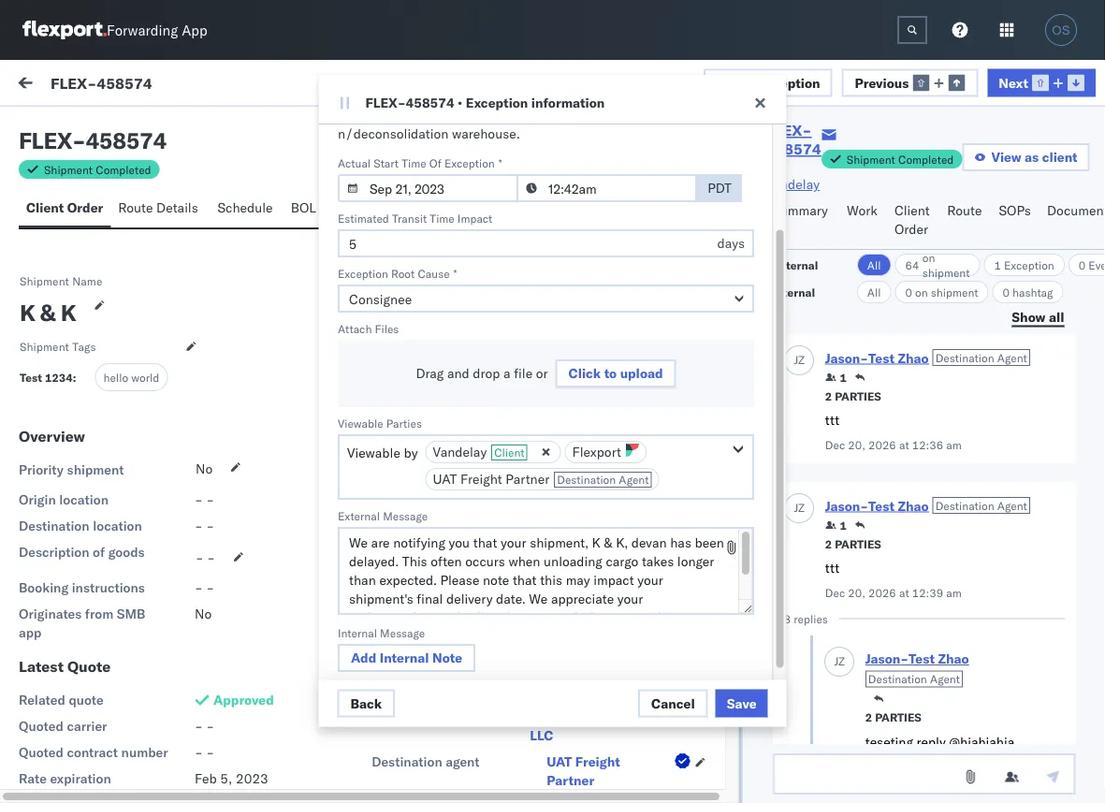 Task type: locate. For each thing, give the bounding box(es) containing it.
internal down message "button"
[[126, 119, 171, 135]]

1 vertical spatial 2026
[[868, 586, 896, 600]]

0 horizontal spatial k
[[20, 299, 35, 327]]

(0) for external (0)
[[83, 119, 107, 135]]

0 vertical spatial test
[[56, 488, 79, 504]]

by inside shipment delay caused by delays in unloading cargo at consolidatio n/deconsolidation warehouse.
[[479, 107, 493, 124]]

am for 12:33
[[506, 386, 527, 403]]

smb
[[117, 606, 145, 622]]

2023 right 31,
[[595, 461, 628, 477]]

0 horizontal spatial order
[[67, 199, 103, 216]]

by up warehouse.
[[479, 107, 493, 124]]

document down client at the top of the page
[[1047, 202, 1105, 219]]

jason- inside the jason-test zhao destination agent
[[865, 651, 908, 667]]

@hiahiahia
[[949, 734, 1014, 750]]

0 vertical spatial parties
[[835, 389, 881, 403]]

2023
[[595, 461, 628, 477], [236, 770, 268, 787]]

2 2026 from the top
[[868, 586, 896, 600]]

0 horizontal spatial client order
[[26, 199, 103, 216]]

schedule button
[[210, 191, 283, 227]]

client order for the rightmost "client order" button
[[895, 202, 930, 237]]

2 vertical spatial no
[[195, 606, 212, 622]]

forwarding for forwarding agents
[[372, 674, 453, 693]]

warehouse.
[[452, 126, 520, 142]]

1 vertical spatial on
[[915, 285, 928, 299]]

jason-test zhao destination agent for ttt dec 20, 2026 at 12:36 am
[[825, 350, 1027, 366]]

1 (0) from the left
[[83, 119, 107, 135]]

jason- down ttt dec 20, 2026 at 12:36 am
[[825, 498, 868, 514]]

0 for 0 eve
[[1078, 258, 1085, 272]]

8, for dec 8, 2026, 6:39 pm pst
[[403, 639, 415, 655]]

route down item/shipment at the top of page
[[947, 202, 982, 219]]

0 horizontal spatial (0)
[[83, 119, 107, 135]]

1 6:47 from the top
[[466, 470, 495, 487]]

shipment completed up work
[[847, 152, 954, 166]]

1 vertical spatial @
[[56, 740, 67, 757]]

3 am from the top
[[506, 386, 527, 403]]

exception
[[466, 95, 528, 111], [444, 156, 494, 170], [1004, 258, 1054, 272], [337, 267, 388, 281]]

jason-test zhao button down 12:39
[[865, 651, 969, 667]]

1 vertical spatial *
[[453, 267, 457, 281]]

category
[[614, 162, 660, 176]]

8 replies
[[784, 612, 828, 626]]

internal for internal
[[772, 285, 815, 299]]

0 vertical spatial @
[[56, 656, 67, 673]]

flexport up llc
[[530, 709, 583, 725]]

all button left 0 on shipment
[[857, 281, 891, 303]]

freight inside uat freight partner
[[576, 754, 620, 770]]

by up cargo ready date at the bottom of page
[[403, 445, 417, 461]]

1 vertical spatial 17,
[[403, 555, 423, 571]]

flex- 458574 for dec 8, 2026, 6:38 pm pst
[[851, 723, 939, 739]]

k & k
[[20, 299, 76, 327]]

uat up delivery
[[432, 471, 457, 488]]

0 vertical spatial 1 button
[[825, 370, 847, 385]]

17, up target delivery date
[[403, 470, 423, 487]]

vandelay for vandelay client
[[432, 444, 486, 461]]

flexport inside flexport international llc
[[530, 709, 583, 725]]

forwarding
[[107, 21, 178, 39], [372, 674, 453, 693]]

1 vertical spatial external
[[772, 258, 818, 272]]

client
[[26, 199, 64, 216], [895, 202, 930, 219], [494, 446, 524, 460]]

forwarding down add internal note button
[[372, 674, 453, 693]]

estimated transit time impact
[[337, 212, 492, 226]]

1 vertical spatial am
[[506, 302, 527, 318]]

0 vertical spatial viewable
[[337, 417, 383, 431]]

external down target
[[337, 509, 380, 523]]

external
[[30, 119, 79, 135], [772, 258, 818, 272], [337, 509, 380, 523]]

agent inside uat freight partner destination agent
[[619, 473, 649, 487]]

jason-test zhao button for ttt dec 20, 2026 at 12:36 am
[[825, 350, 929, 366]]

1 resize handle column header from the left
[[345, 156, 368, 803]]

on
[[922, 250, 935, 264], [915, 285, 928, 299]]

all for 0
[[867, 285, 881, 299]]

1 vertical spatial quoted
[[19, 744, 63, 761]]

0 horizontal spatial parties
[[386, 417, 422, 431]]

4 resize handle column header from the left
[[1058, 156, 1080, 803]]

shipment up &
[[20, 274, 69, 288]]

dec 17, 2026, 6:47 pm pst down nominated
[[376, 555, 544, 571]]

2 vertical spatial at
[[899, 586, 909, 600]]

external for external message
[[337, 509, 380, 523]]

0 horizontal spatial document
[[400, 131, 465, 147]]

hello
[[103, 370, 128, 384]]

llc
[[530, 727, 554, 744]]

shipment
[[337, 107, 394, 124], [847, 152, 896, 166], [44, 162, 93, 176], [20, 274, 69, 288], [20, 339, 69, 353]]

2 all button from the top
[[857, 281, 891, 303]]

assignees
[[495, 199, 555, 216]]

ttt inside ttt dec 20, 2026 at 12:36 am
[[825, 412, 839, 429]]

all right show
[[1049, 308, 1064, 325]]

client-nominated parties
[[372, 528, 558, 547]]

2 parties up ttt dec 20, 2026 at 12:39 am on the bottom of page
[[825, 537, 881, 551]]

parties up teseting
[[875, 711, 921, 725]]

4 jason-test zhao from the top
[[91, 455, 190, 472]]

quoted contract number
[[19, 744, 168, 761]]

schedule
[[218, 199, 273, 216]]

1 vertical spatial 2
[[825, 537, 832, 551]]

order up 64
[[895, 221, 929, 237]]

2 resize handle column header from the left
[[583, 156, 605, 803]]

shipment for 64 on shipment
[[922, 265, 969, 279]]

test down 12:39
[[908, 651, 935, 667]]

resize handle column header for time
[[583, 156, 605, 803]]

Please type here (tag users with @) text field
[[337, 527, 754, 615]]

1 vertical spatial related
[[19, 692, 65, 708]]

shipment down flex
[[44, 162, 93, 176]]

jason- down ttt dec 20, 2026 at 12:39 am on the bottom of page
[[865, 651, 908, 667]]

6:38
[[458, 723, 487, 739]]

1 1 button from the top
[[825, 370, 847, 385]]

1 vertical spatial all
[[1049, 308, 1064, 325]]

test right of
[[132, 540, 157, 556]]

1 vertical spatial vandelay
[[432, 444, 486, 461]]

related for related work item/shipment
[[852, 162, 891, 176]]

1 vertical spatial shipment
[[931, 285, 978, 299]]

2 for ttt dec 20, 2026 at 12:39 am
[[825, 537, 832, 551]]

os
[[1052, 23, 1070, 37]]

jason-test zhao down the smb
[[91, 624, 190, 640]]

1 8, from the top
[[403, 639, 415, 655]]

at for ttt dec 20, 2026 at 12:36 am
[[899, 438, 909, 452]]

external down summary button
[[772, 258, 818, 272]]

shipment up 0 on shipment
[[922, 265, 969, 279]]

vandelay up summary
[[766, 176, 820, 192]]

add internal note
[[351, 650, 462, 666]]

tao
[[70, 656, 92, 673]]

0 vertical spatial jason-test zhao destination agent
[[825, 350, 1027, 366]]

0 vertical spatial work
[[54, 72, 102, 98]]

partner for uat freight partner destination agent
[[505, 471, 549, 488]]

date for cargo ready date
[[448, 461, 475, 478]]

2 parties for ttt dec 20, 2026 at 12:36 am
[[825, 389, 881, 403]]

flex- left the reply
[[851, 723, 890, 739]]

1 horizontal spatial uat
[[547, 754, 572, 770]]

1 vertical spatial 12:36
[[912, 438, 943, 452]]

viewable for viewable parties
[[337, 417, 383, 431]]

2 quoted from the top
[[19, 744, 63, 761]]

jason-test zhao down tags
[[91, 371, 190, 388]]

shipment up test 1234 :
[[20, 339, 69, 353]]

1 quoted from the top
[[19, 718, 63, 734]]

1 vertical spatial date
[[465, 491, 492, 508]]

work
[[847, 202, 878, 219]]

location for origin location
[[59, 491, 109, 508]]

jason-test zhao button up ttt dec 20, 2026 at 12:36 am
[[825, 350, 929, 366]]

1 exception
[[994, 258, 1054, 272]]

0
[[1078, 258, 1085, 272], [905, 285, 912, 299], [1002, 285, 1009, 299]]

route for route
[[947, 202, 982, 219]]

0 vertical spatial all
[[867, 258, 881, 272]]

exception up the 0 hashtag
[[1004, 258, 1054, 272]]

2 vertical spatial 2 parties
[[865, 711, 921, 725]]

1 vertical spatial parties
[[507, 528, 558, 547]]

order inside client order
[[895, 221, 929, 237]]

2 (0) from the left
[[175, 119, 199, 135]]

uat freight partner destination agent
[[432, 471, 649, 488]]

all button left 64
[[857, 254, 891, 276]]

at inside ttt dec 20, 2026 at 12:39 am
[[899, 586, 909, 600]]

no
[[239, 77, 256, 93], [196, 461, 213, 477], [195, 606, 212, 622]]

flex- 458574
[[766, 121, 822, 158], [851, 218, 939, 234], [851, 302, 939, 318], [851, 470, 939, 487], [851, 639, 939, 655], [851, 723, 939, 739]]

all button for 64
[[857, 254, 891, 276]]

2 horizontal spatial 0
[[1078, 258, 1085, 272]]

20, for dec 20, 2026, 12:35 am pst
[[403, 302, 423, 318]]

0 horizontal spatial route
[[118, 199, 153, 216]]

on down 64
[[915, 285, 928, 299]]

0 vertical spatial 2 parties button
[[825, 388, 881, 404]]

1 test from the top
[[56, 488, 79, 504]]

hello world
[[103, 370, 159, 384]]

quoted up 'rate'
[[19, 744, 63, 761]]

0 vertical spatial by
[[479, 107, 493, 124]]

(0) down message "button"
[[175, 119, 199, 135]]

sops button
[[992, 194, 1040, 249]]

0 vertical spatial am
[[506, 218, 527, 234]]

shipment inside 64 on shipment
[[922, 265, 969, 279]]

upload document
[[353, 131, 465, 147]]

1 horizontal spatial all
[[1049, 308, 1064, 325]]

1 all button from the top
[[857, 254, 891, 276]]

1 horizontal spatial 0
[[1002, 285, 1009, 299]]

external for external
[[772, 258, 818, 272]]

0 horizontal spatial freight
[[460, 471, 502, 488]]

0 horizontal spatial all
[[679, 272, 695, 288]]

flex- 458574 up 64
[[851, 218, 939, 234]]

1 horizontal spatial 12:36
[[912, 438, 943, 452]]

1 @ from the top
[[56, 656, 67, 673]]

0 horizontal spatial completed
[[96, 162, 151, 176]]

flexport inside button
[[572, 444, 621, 461]]

quoted down related quote at bottom
[[19, 718, 63, 734]]

client order button down flex
[[19, 191, 111, 227]]

1 horizontal spatial origin
[[372, 709, 409, 725]]

1 vertical spatial parties
[[835, 537, 881, 551]]

hashtag
[[1012, 285, 1053, 299]]

at inside ttt dec 20, 2026 at 12:36 am
[[899, 438, 909, 452]]

external inside button
[[30, 119, 79, 135]]

1 vertical spatial agent
[[446, 754, 480, 770]]

1 vertical spatial order
[[895, 221, 929, 237]]

2 all from the top
[[867, 285, 881, 299]]

agent for ttt dec 20, 2026 at 12:36 am's jason-test zhao button
[[997, 351, 1027, 365]]

1 up ttt dec 20, 2026 at 12:36 am
[[840, 371, 847, 385]]

seller
[[372, 615, 407, 631]]

0 vertical spatial dec 17, 2026, 6:47 pm pst
[[376, 470, 544, 487]]

1 vertical spatial 1 button
[[825, 518, 847, 533]]

2 vertical spatial shipment
[[67, 461, 124, 478]]

internal
[[126, 119, 171, 135], [772, 285, 815, 299], [337, 626, 377, 640], [379, 650, 429, 666]]

2 vertical spatial 1
[[840, 519, 847, 533]]

1 down sops button
[[994, 258, 1001, 272]]

0 vertical spatial shipment
[[922, 265, 969, 279]]

2 am from the top
[[946, 586, 962, 600]]

Consignee  text field
[[337, 285, 754, 313]]

booking instructions
[[19, 579, 145, 596]]

1 horizontal spatial freight
[[576, 754, 620, 770]]

jason-test zhao down 'flex - 458574'
[[91, 203, 190, 219]]

destination inside uat freight partner destination agent
[[557, 473, 616, 487]]

vandelay up ready
[[432, 444, 486, 461]]

delay
[[398, 107, 429, 124]]

@ tao liu
[[56, 656, 116, 673]]

1 vertical spatial 2 parties button
[[825, 535, 881, 552]]

flexport. image
[[22, 21, 107, 39]]

client
[[1042, 149, 1078, 165]]

internal message
[[337, 626, 425, 640]]

1
[[994, 258, 1001, 272], [840, 371, 847, 385], [840, 519, 847, 533]]

assignees button
[[487, 191, 566, 227]]

(0) for internal (0)
[[175, 119, 199, 135]]

all right the collapse
[[679, 272, 695, 288]]

test right linjia
[[107, 740, 134, 757]]

2 horizontal spatial external
[[772, 258, 818, 272]]

1 horizontal spatial completed
[[899, 152, 954, 166]]

add internal note button
[[337, 644, 475, 673]]

pm down client-nominated parties
[[498, 555, 518, 571]]

back button
[[337, 689, 395, 717]]

2 parties up teseting
[[865, 711, 921, 725]]

as
[[1025, 149, 1039, 165]]

None text field
[[898, 16, 928, 44], [772, 754, 1076, 795], [898, 16, 928, 44], [772, 754, 1076, 795]]

shipment completed down 'flex - 458574'
[[44, 162, 151, 176]]

applied
[[297, 77, 341, 93]]

at
[[650, 107, 662, 124], [899, 438, 909, 452], [899, 586, 909, 600]]

pst down client-nominated parties
[[521, 555, 544, 571]]

2026 for ttt dec 20, 2026 at 12:36 am
[[868, 438, 896, 452]]

viewable parties
[[337, 417, 422, 431]]

2 vertical spatial am
[[506, 386, 527, 403]]

am for 12:36
[[506, 218, 527, 234]]

completed up route button
[[899, 152, 954, 166]]

2023 for feb 5, 2023
[[236, 770, 268, 787]]

client for the rightmost "client order" button
[[895, 202, 930, 219]]

* down warehouse.
[[498, 156, 502, 170]]

0 vertical spatial 2 parties
[[825, 389, 881, 403]]

test up the number
[[132, 708, 157, 725]]

date up client-nominated parties
[[465, 491, 492, 508]]

number
[[121, 744, 168, 761]]

shipment down 64 on shipment
[[931, 285, 978, 299]]

0 vertical spatial 2023
[[595, 461, 628, 477]]

0 vertical spatial 17,
[[403, 470, 423, 487]]

parties up ttt dec 20, 2026 at 12:36 am
[[835, 389, 881, 403]]

1 horizontal spatial (0)
[[175, 119, 199, 135]]

work left item/shipment at the top of page
[[894, 162, 918, 176]]

5,
[[220, 770, 233, 787]]

(0) inside external (0) button
[[83, 119, 107, 135]]

drag and drop a file or
[[415, 366, 548, 382]]

1 button for ttt dec 20, 2026 at 12:36 am
[[825, 370, 847, 385]]

0 vertical spatial vandelay
[[766, 176, 820, 192]]

0 horizontal spatial forwarding
[[107, 21, 178, 39]]

1 button
[[825, 370, 847, 385], [825, 518, 847, 533]]

8, for dec 8, 2026, 6:38 pm pst
[[403, 723, 415, 739]]

all for 64
[[867, 258, 881, 272]]

pm right 6:39
[[490, 639, 510, 655]]

1 horizontal spatial client order
[[895, 202, 930, 237]]

uat
[[432, 471, 457, 488], [547, 754, 572, 770]]

2 parties button up ttt dec 20, 2026 at 12:39 am on the bottom of page
[[825, 535, 881, 552]]

0 vertical spatial am
[[946, 438, 962, 452]]

1 all from the top
[[867, 258, 881, 272]]

all button for 0
[[857, 281, 891, 303]]

contract
[[67, 744, 118, 761]]

0 vertical spatial origin
[[19, 491, 56, 508]]

2023 for jan 31, 2023
[[595, 461, 628, 477]]

attach files
[[337, 322, 399, 336]]

view as client
[[992, 149, 1078, 165]]

internal for internal message
[[337, 626, 377, 640]]

test right name
[[132, 287, 157, 303]]

1 vertical spatial viewable
[[347, 445, 400, 461]]

2026 inside ttt dec 20, 2026 at 12:39 am
[[868, 586, 896, 600]]

6:47
[[466, 470, 495, 487], [466, 555, 495, 571]]

collapse
[[621, 272, 676, 288]]

0 horizontal spatial related
[[19, 692, 65, 708]]

uat for uat freight partner
[[547, 754, 572, 770]]

1 vertical spatial work
[[894, 162, 918, 176]]

partner for uat freight partner
[[547, 772, 595, 789]]

message inside message "button"
[[139, 77, 194, 93]]

flexport for flexport
[[572, 444, 621, 461]]

shipment completed
[[847, 152, 954, 166], [44, 162, 151, 176]]

agent down forwarding agents
[[412, 709, 446, 725]]

parties for ttt dec 20, 2026 at 12:36 am
[[835, 389, 881, 403]]

details
[[156, 199, 198, 216]]

20, inside ttt dec 20, 2026 at 12:36 am
[[848, 438, 865, 452]]

2 vertical spatial external
[[337, 509, 380, 523]]

0 horizontal spatial client order button
[[19, 191, 111, 227]]

20, for dec 20, 2026, 12:36 am pst
[[403, 218, 423, 234]]

all for show all
[[1049, 308, 1064, 325]]

jason-test zhao up the number
[[91, 708, 190, 725]]

client order for leftmost "client order" button
[[26, 199, 103, 216]]

am
[[506, 218, 527, 234], [506, 302, 527, 318], [506, 386, 527, 403]]

6 jason-test zhao from the top
[[91, 624, 190, 640]]

resize handle column header for related work item/shipment
[[1058, 156, 1080, 803]]

flex- 458574 for dec 20, 2026, 12:36 am pst
[[851, 218, 939, 234]]

0 vertical spatial 6:47
[[466, 470, 495, 487]]

1 vertical spatial at
[[899, 438, 909, 452]]

0 vertical spatial location
[[59, 491, 109, 508]]

work up external (0)
[[54, 72, 102, 98]]

1 horizontal spatial order
[[895, 221, 929, 237]]

(0) down the flex-458574
[[83, 119, 107, 135]]

flex- 458574 for dec 8, 2026, 6:39 pm pst
[[851, 639, 939, 655]]

1 vertical spatial test
[[56, 572, 79, 588]]

j
[[64, 205, 67, 216], [64, 289, 67, 301], [794, 353, 798, 367], [64, 373, 67, 385], [64, 457, 67, 469], [794, 501, 798, 515], [64, 542, 67, 553], [834, 655, 838, 669], [64, 710, 67, 722]]

agent down dec 8, 2026, 6:38 pm pst
[[446, 754, 480, 770]]

order for the rightmost "client order" button
[[895, 221, 929, 237]]

agent for jason-test zhao button corresponding to ttt dec 20, 2026 at 12:39 am
[[997, 499, 1027, 513]]

pst left jan
[[521, 470, 544, 487]]

am inside ttt dec 20, 2026 at 12:36 am
[[946, 438, 962, 452]]

related up work
[[852, 162, 891, 176]]

jason-test zhao destination agent up the reply
[[865, 651, 969, 687]]

teseting
[[865, 734, 913, 750]]

parties down --
[[507, 528, 558, 547]]

uat inside uat freight partner
[[547, 754, 572, 770]]

1 horizontal spatial by
[[479, 107, 493, 124]]

0 vertical spatial parties
[[386, 417, 422, 431]]

ttt dec 20, 2026 at 12:36 am
[[825, 412, 962, 452]]

1 2026 from the top
[[868, 438, 896, 452]]

location up destination location
[[59, 491, 109, 508]]

shipment for 0 on shipment
[[931, 285, 978, 299]]

jason- up @ linjia test
[[91, 708, 132, 725]]

flex- 458574 down 64
[[851, 302, 939, 318]]

ttt inside ttt dec 20, 2026 at 12:39 am
[[825, 560, 839, 577]]

on inside 64 on shipment
[[922, 250, 935, 264]]

1 vertical spatial by
[[403, 445, 417, 461]]

0 vertical spatial related
[[852, 162, 891, 176]]

1 vertical spatial 8,
[[403, 723, 415, 739]]

1 vertical spatial 1
[[840, 371, 847, 385]]

origin down priority
[[19, 491, 56, 508]]

dec 8, 2026, 6:39 pm pst
[[376, 639, 536, 655]]

3 resize handle column header from the left
[[820, 156, 843, 803]]

0 horizontal spatial *
[[453, 267, 457, 281]]

2 8, from the top
[[403, 723, 415, 739]]

forwarding inside forwarding app link
[[107, 21, 178, 39]]

0 horizontal spatial vandelay
[[432, 444, 486, 461]]

1 for ttt dec 20, 2026 at 12:39 am
[[840, 519, 847, 533]]

2 1 button from the top
[[825, 518, 847, 533]]

1 horizontal spatial vandelay
[[766, 176, 820, 192]]

2 @ from the top
[[56, 740, 67, 757]]

@ down "quoted carrier"
[[56, 740, 67, 757]]

flexport button
[[564, 441, 646, 464]]

flexport for flexport international llc
[[530, 709, 583, 725]]

flex- 458574 for dec 20, 2026, 12:35 am pst
[[851, 302, 939, 318]]

description of goods
[[19, 544, 145, 560]]

2 parties up ttt dec 20, 2026 at 12:36 am
[[825, 389, 881, 403]]

2 jason-test zhao from the top
[[91, 287, 190, 303]]

31,
[[572, 461, 592, 477]]

2026 inside ttt dec 20, 2026 at 12:36 am
[[868, 438, 896, 452]]

resize handle column header
[[345, 156, 368, 803], [583, 156, 605, 803], [820, 156, 843, 803], [1058, 156, 1080, 803]]

k
[[20, 299, 35, 327], [61, 299, 76, 327]]

forwarding for forwarding app
[[107, 21, 178, 39]]

•
[[458, 95, 463, 111]]

dec 20, 2026, 12:36 am pst
[[376, 218, 553, 234]]

2 up ttt dec 20, 2026 at 12:36 am
[[825, 389, 832, 403]]

2 am from the top
[[506, 302, 527, 318]]

resize handle column header for category
[[820, 156, 843, 803]]

flex - 458574
[[19, 126, 166, 154]]

(0) inside internal (0) button
[[175, 119, 199, 135]]

1 vertical spatial all
[[867, 285, 881, 299]]

date down vandelay client
[[448, 461, 475, 478]]

0 vertical spatial freight
[[460, 471, 502, 488]]

shipment
[[922, 265, 969, 279], [931, 285, 978, 299], [67, 461, 124, 478]]

1 17, from the top
[[403, 470, 423, 487]]

1 am from the top
[[946, 438, 962, 452]]

dec 8, 2026, 6:38 pm pst
[[376, 723, 536, 739]]

0 vertical spatial flexport
[[572, 444, 621, 461]]

2 test from the top
[[56, 572, 79, 588]]

partner down llc
[[547, 772, 595, 789]]

64
[[905, 258, 919, 272]]

message up internal (0)
[[139, 77, 194, 93]]

1 horizontal spatial client
[[494, 446, 524, 460]]

1 horizontal spatial work
[[894, 162, 918, 176]]

partner inside uat freight partner
[[547, 772, 595, 789]]

64 on shipment
[[905, 250, 969, 279]]

1 vertical spatial all button
[[857, 281, 891, 303]]

2 parties button up ttt dec 20, 2026 at 12:36 am
[[825, 388, 881, 404]]

save button
[[716, 689, 768, 717]]

am inside ttt dec 20, 2026 at 12:39 am
[[946, 586, 962, 600]]

a
[[503, 366, 510, 382]]

quoted for quoted carrier
[[19, 718, 63, 734]]

2023 right 5,
[[236, 770, 268, 787]]

1 up ttt dec 20, 2026 at 12:39 am on the bottom of page
[[840, 519, 847, 533]]

partner
[[505, 471, 549, 488], [547, 772, 595, 789]]

7 jason-test zhao from the top
[[91, 708, 190, 725]]

dec
[[376, 218, 399, 234], [376, 302, 399, 318], [376, 386, 399, 403], [825, 438, 845, 452], [376, 470, 399, 487], [376, 555, 399, 571], [825, 586, 845, 600], [376, 639, 399, 655], [376, 723, 399, 739]]

summary button
[[765, 194, 840, 249]]

parties up viewable by
[[386, 417, 422, 431]]

2 dec 17, 2026, 6:47 pm pst from the top
[[376, 555, 544, 571]]

0 down 64
[[905, 285, 912, 299]]

completed down 'flex - 458574'
[[96, 162, 151, 176]]

jason- down from on the bottom left of the page
[[91, 624, 132, 640]]

17, down client-
[[403, 555, 423, 571]]

1 am from the top
[[506, 218, 527, 234]]

estimated
[[337, 212, 389, 226]]

1 horizontal spatial parties
[[507, 528, 558, 547]]

freight for uat freight partner
[[576, 754, 620, 770]]

1 button up ttt dec 20, 2026 at 12:39 am on the bottom of page
[[825, 518, 847, 533]]



Task type: describe. For each thing, give the bounding box(es) containing it.
:
[[73, 371, 76, 385]]

jason- up tags
[[91, 287, 132, 303]]

1 for ttt dec 20, 2026 at 12:36 am
[[840, 371, 847, 385]]

dec inside ttt dec 20, 2026 at 12:39 am
[[825, 586, 845, 600]]

latest quote
[[19, 657, 111, 676]]

click to upload button
[[555, 360, 676, 388]]

viewable for viewable by
[[347, 445, 400, 461]]

2 parties button for ttt dec 20, 2026 at 12:36 am
[[825, 388, 881, 404]]

feb
[[195, 770, 217, 787]]

1 button for ttt dec 20, 2026 at 12:39 am
[[825, 518, 847, 533]]

uat freight partner
[[547, 754, 620, 789]]

time for start
[[401, 156, 426, 170]]

previous button
[[842, 69, 978, 97]]

caused
[[433, 107, 475, 124]]

jason-test zhao destination agent for ttt dec 20, 2026 at 12:39 am
[[825, 498, 1027, 514]]

0 vertical spatial 1
[[994, 258, 1001, 272]]

pm down vandelay client
[[498, 470, 518, 487]]

jason- up origin location
[[91, 455, 132, 472]]

nominated
[[424, 528, 503, 547]]

flex-458574 • exception information
[[366, 95, 605, 111]]

show all
[[1012, 308, 1064, 325]]

0 vertical spatial no
[[239, 77, 256, 93]]

date for target delivery date
[[465, 491, 492, 508]]

order for leftmost "client order" button
[[67, 199, 103, 216]]

external for external (0)
[[30, 119, 79, 135]]

2026 for ttt dec 20, 2026 at 12:39 am
[[868, 586, 896, 600]]

pst down or on the top left of the page
[[530, 386, 553, 403]]

message down target
[[383, 509, 427, 523]]

test up ttt dec 20, 2026 at 12:36 am
[[868, 350, 894, 366]]

collapse all button
[[610, 267, 706, 295]]

pst down the assignees
[[530, 218, 553, 234]]

flex- right the my on the left top
[[51, 73, 97, 92]]

origin location
[[19, 491, 109, 508]]

external (0)
[[30, 119, 107, 135]]

am for 12:35
[[506, 302, 527, 318]]

dec 20, 2026, 12:35 am pst
[[376, 302, 553, 318]]

exception down upload document button
[[444, 156, 494, 170]]

all for collapse all
[[679, 272, 695, 288]]

pst right 6:38
[[513, 723, 536, 739]]

attach
[[337, 322, 372, 336]]

3 jason-test zhao from the top
[[91, 371, 190, 388]]

destination agent
[[372, 754, 480, 770]]

0 vertical spatial document
[[400, 131, 465, 147]]

sops
[[999, 202, 1031, 219]]

@ for @ linjia test
[[56, 740, 67, 757]]

0 eve
[[1078, 258, 1105, 272]]

collapse all
[[621, 272, 695, 288]]

flex- down ttt dec 20, 2026 at 12:36 am
[[851, 470, 890, 487]]

shipment inside shipment delay caused by delays in unloading cargo at consolidatio n/deconsolidation warehouse.
[[337, 107, 394, 124]]

test down the smb
[[132, 624, 157, 640]]

actual
[[337, 156, 370, 170]]

jason- down destination location
[[91, 540, 132, 556]]

messages button
[[411, 191, 487, 227]]

20, inside ttt dec 20, 2026 at 12:39 am
[[848, 586, 865, 600]]

quoted carrier
[[19, 718, 107, 734]]

test 1234 :
[[20, 371, 76, 385]]

2 vertical spatial jason-test zhao button
[[865, 651, 969, 667]]

client inside vandelay client
[[494, 446, 524, 460]]

8
[[784, 612, 791, 626]]

5 jason-test zhao from the top
[[91, 540, 190, 556]]

jason-test zhao button for ttt dec 20, 2026 at 12:39 am
[[825, 498, 929, 514]]

time down upload
[[377, 162, 402, 176]]

2 vertical spatial 2 parties button
[[865, 709, 921, 725]]

am for ttt dec 20, 2026 at 12:39 am
[[946, 586, 962, 600]]

view
[[992, 149, 1022, 165]]

and
[[447, 366, 469, 382]]

jason- right :
[[91, 371, 132, 388]]

upload document button
[[339, 125, 570, 154]]

show all button
[[1001, 303, 1076, 331]]

vandelay link
[[766, 175, 820, 194]]

origin for origin agent
[[372, 709, 409, 725]]

files
[[374, 322, 399, 336]]

time for transit
[[429, 212, 454, 226]]

quoted for quoted contract number
[[19, 744, 63, 761]]

exception left root
[[337, 267, 388, 281]]

0 for 0 on shipment
[[905, 285, 912, 299]]

2026, down 'and'
[[427, 386, 463, 403]]

work for related
[[894, 162, 918, 176]]

work for my
[[54, 72, 102, 98]]

am for ttt dec 20, 2026 at 12:36 am
[[946, 438, 962, 452]]

2026, down cause
[[427, 302, 463, 318]]

2 vertical spatial 2
[[865, 711, 872, 725]]

flex- up n/deconsolidation
[[366, 95, 406, 111]]

or
[[536, 366, 548, 382]]

-- : -- -- text field
[[516, 175, 697, 203]]

pm right 6:38
[[490, 723, 510, 739]]

flex- 458574 for dec 17, 2026, 6:47 pm pst
[[851, 470, 939, 487]]

originates from smb app
[[19, 606, 145, 641]]

2 6:47 from the top
[[466, 555, 495, 571]]

0 horizontal spatial by
[[403, 445, 417, 461]]

internal down internal message
[[379, 650, 429, 666]]

Enter integers only number field
[[337, 230, 754, 258]]

of
[[429, 156, 441, 170]]

1 horizontal spatial client order button
[[887, 194, 940, 249]]

dec inside ttt dec 20, 2026 at 12:36 am
[[825, 438, 845, 452]]

2026, up destination agent
[[418, 723, 455, 739]]

reply
[[916, 734, 946, 750]]

unloading
[[552, 107, 611, 124]]

2026, down the messages on the left of the page
[[427, 218, 463, 234]]

forwarding agents
[[372, 674, 507, 693]]

dates
[[372, 427, 413, 446]]

test left 1234
[[20, 371, 42, 385]]

shipment up work
[[847, 152, 896, 166]]

12:36 inside ttt dec 20, 2026 at 12:36 am
[[912, 438, 943, 452]]

0 for 0 hashtag
[[1002, 285, 1009, 299]]

1 vertical spatial no
[[196, 461, 213, 477]]

expiration
[[50, 770, 111, 787]]

ready
[[411, 461, 445, 478]]

0 horizontal spatial shipment completed
[[44, 162, 151, 176]]

external (0) button
[[22, 110, 118, 147]]

related work item/shipment
[[852, 162, 998, 176]]

flexport international llc link
[[530, 708, 695, 745]]

@ for @ tao liu
[[56, 656, 67, 673]]

cancel button
[[638, 689, 708, 717]]

exception up warehouse.
[[466, 95, 528, 111]]

2 vertical spatial parties
[[875, 711, 921, 725]]

approved
[[213, 692, 274, 708]]

test down ttt dec 20, 2026 at 12:36 am
[[868, 498, 894, 514]]

target
[[372, 491, 410, 508]]

linjia
[[70, 740, 104, 757]]

vandelay for vandelay
[[766, 176, 820, 192]]

agents
[[457, 674, 507, 693]]

click to upload
[[568, 366, 663, 382]]

parties for ttt dec 20, 2026 at 12:39 am
[[835, 537, 881, 551]]

tags
[[72, 339, 96, 353]]

origin for origin location
[[19, 491, 56, 508]]

exception root cause *
[[337, 267, 457, 281]]

1 horizontal spatial shipment completed
[[847, 152, 954, 166]]

2026, left 6:39
[[418, 639, 455, 655]]

flex- down exception in the right of the page
[[766, 121, 812, 139]]

internal for internal (0)
[[126, 119, 171, 135]]

2026, down nominated
[[427, 555, 463, 571]]

dec 20, 2026, 12:33 am pst
[[376, 386, 553, 403]]

client for leftmost "client order" button
[[26, 199, 64, 216]]

jason- up ttt dec 20, 2026 at 12:36 am
[[825, 350, 868, 366]]

agent for bottom jason-test zhao button
[[930, 673, 960, 687]]

1 dec 17, 2026, 6:47 pm pst from the top
[[376, 470, 544, 487]]

&
[[40, 299, 56, 327]]

on for 0
[[915, 285, 928, 299]]

os button
[[1040, 8, 1083, 51]]

jason- left details at the top of page
[[91, 203, 132, 219]]

related quote
[[19, 692, 104, 708]]

1 horizontal spatial *
[[498, 156, 502, 170]]

location for destination location
[[93, 518, 142, 534]]

1 jason-test zhao from the top
[[91, 203, 190, 219]]

consolidatio
[[665, 107, 738, 124]]

20, for dec 20, 2026, 12:33 am pst
[[403, 386, 423, 403]]

2 parties for ttt dec 20, 2026 at 12:39 am
[[825, 537, 881, 551]]

flex- right summary button
[[851, 218, 890, 234]]

message down 'flex - 458574'
[[58, 162, 103, 176]]

cargo
[[614, 107, 647, 124]]

start
[[373, 156, 398, 170]]

drag
[[415, 366, 443, 382]]

MMM D, YYYY text field
[[337, 175, 518, 203]]

at inside shipment delay caused by delays in unloading cargo at consolidatio n/deconsolidation warehouse.
[[650, 107, 662, 124]]

click
[[568, 366, 601, 382]]

route button
[[940, 194, 992, 249]]

pdt
[[707, 180, 731, 197]]

target delivery date
[[372, 491, 492, 508]]

test right priority shipment
[[132, 455, 157, 472]]

teseting reply @hiahiahia
[[865, 734, 1014, 750]]

agent for origin agent
[[412, 709, 446, 725]]

eve
[[1088, 258, 1105, 272]]

shipment delay caused by delays in unloading cargo at consolidatio n/deconsolidation warehouse.
[[337, 107, 738, 142]]

resize handle column header for message
[[345, 156, 368, 803]]

booking
[[19, 579, 68, 596]]

on for 64
[[922, 250, 935, 264]]

at for ttt dec 20, 2026 at 12:39 am
[[899, 586, 909, 600]]

summary
[[772, 202, 828, 219]]

flex- 458574 up vandelay link on the top right of the page
[[766, 121, 822, 158]]

messages
[[418, 199, 477, 216]]

work button
[[840, 194, 887, 249]]

agent for destination agent
[[446, 754, 480, 770]]

2 parties button for ttt dec 20, 2026 at 12:39 am
[[825, 535, 881, 552]]

flex- down ttt dec 20, 2026 at 12:39 am on the bottom of page
[[851, 639, 890, 655]]

actual start time of exception *
[[337, 156, 502, 170]]

1 vertical spatial document
[[1047, 202, 1105, 219]]

2 k from the left
[[61, 299, 76, 327]]

cargo ready date
[[372, 461, 475, 478]]

test right hello
[[132, 371, 157, 388]]

freight for uat freight partner destination agent
[[460, 471, 502, 488]]

root
[[391, 267, 414, 281]]

forwarding app link
[[22, 21, 207, 39]]

flexport international llc
[[530, 709, 667, 744]]

flex
[[19, 126, 72, 154]]

flex- down work button
[[851, 302, 890, 318]]

latest
[[19, 657, 64, 676]]

0 horizontal spatial 12:36
[[466, 218, 503, 234]]

1 k from the left
[[20, 299, 35, 327]]

zhao inside the jason-test zhao destination agent
[[938, 651, 969, 667]]

12:35
[[466, 302, 503, 318]]

forwarding app
[[107, 21, 207, 39]]

uat for uat freight partner destination agent
[[432, 471, 457, 488]]

flex- up ttt dec 20, 2026 at 12:36 am
[[851, 386, 890, 403]]

2 for ttt dec 20, 2026 at 12:36 am
[[825, 389, 832, 403]]

international
[[586, 709, 667, 725]]

pst right 12:35
[[530, 302, 553, 318]]

2 17, from the top
[[403, 555, 423, 571]]

related for related quote
[[19, 692, 65, 708]]

message up shipper
[[380, 626, 425, 640]]

2 vertical spatial jason-test zhao destination agent
[[865, 651, 969, 687]]

2026, up delivery
[[427, 470, 463, 487]]

destination location
[[19, 518, 142, 534]]

1234
[[45, 371, 73, 385]]

test down internal (0) button
[[132, 203, 157, 219]]

liu
[[95, 656, 116, 673]]

pst right 6:39
[[513, 639, 536, 655]]

route for route details
[[118, 199, 153, 216]]



Task type: vqa. For each thing, say whether or not it's contained in the screenshot.


